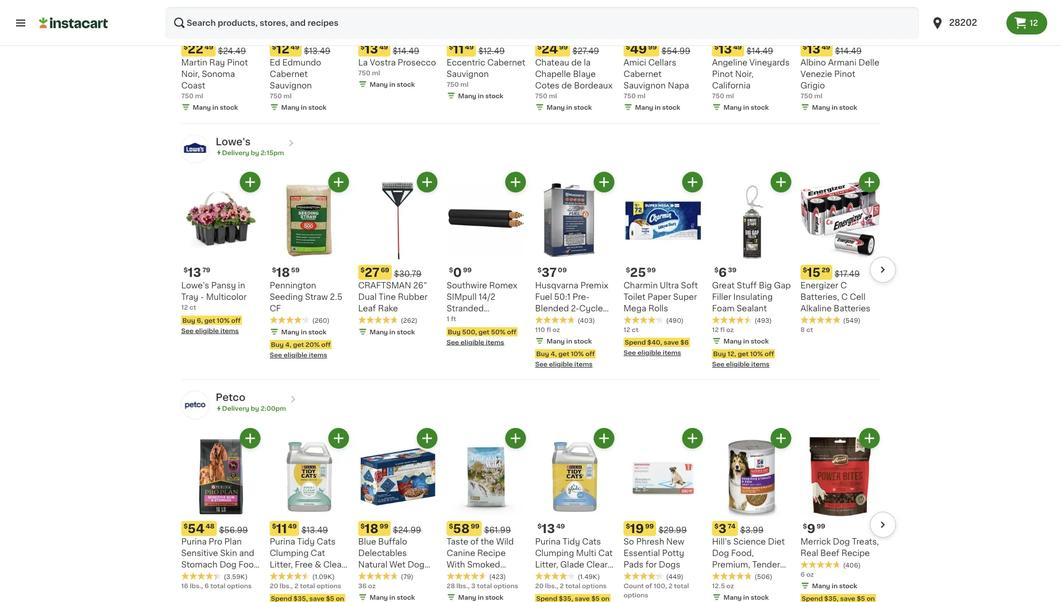 Task type: describe. For each thing, give the bounding box(es) containing it.
2 horizontal spatial -
[[507, 328, 511, 336]]

pads
[[624, 561, 644, 569]]

glade
[[560, 561, 585, 569]]

product group containing 6
[[712, 172, 792, 369]]

purina for 54
[[181, 538, 207, 546]]

$12.49 original price: $13.49 element
[[270, 42, 349, 56]]

cat inside purina tidy cats clumping multi cat litter, glade clear springs
[[598, 549, 613, 558]]

(490)
[[666, 317, 684, 324]]

cabernet inside $ 11 49 $12.49 eccentric cabernet sauvignon 750 ml
[[487, 58, 525, 66]]

20 for unscented
[[270, 583, 278, 589]]

$ for $ 12 49 $13.49 ed edmundo cabernet sauvignon 750 ml
[[272, 44, 276, 50]]

many down cotes
[[547, 104, 565, 110]]

gap
[[774, 282, 791, 290]]

dog inside the "purina pro plan sensitive skin and stomach dog food salmon and rice formula"
[[220, 561, 237, 569]]

750 inside $ 12 49 $13.49 ed edmundo cabernet sauvignon 750 ml
[[270, 92, 282, 99]]

canine
[[447, 549, 475, 558]]

venezie
[[801, 70, 833, 78]]

12 inside lowe's pansy in tray - multicolor 12 ct
[[181, 304, 188, 311]]

ct inside lowe's pansy in tray - multicolor 12 ct
[[190, 304, 196, 311]]

49 for $ 13 49 $14.49 angeline vineyards pinot noir, california 750 ml
[[733, 44, 742, 50]]

stock down 'prosecco'
[[397, 81, 415, 87]]

(423)
[[489, 574, 506, 580]]

99 for 25
[[647, 267, 656, 273]]

20 lbs., 2 total options for unscented
[[270, 583, 341, 589]]

0
[[453, 266, 462, 279]]

1 vertical spatial c
[[842, 293, 848, 301]]

see for 18
[[270, 352, 282, 358]]

spend for merrick dog treats, real beef recipe
[[802, 596, 823, 602]]

stock down (493)
[[751, 338, 769, 344]]

tidy for cat
[[297, 538, 315, 546]]

seeding
[[270, 293, 303, 301]]

charmin ultra soft toilet paper super mega rolls
[[624, 282, 698, 313]]

69
[[381, 267, 390, 273]]

0 horizontal spatial 3
[[471, 583, 476, 589]]

salmon inside the "purina pro plan sensitive skin and stomach dog food salmon and rice formula"
[[181, 572, 211, 580]]

romex
[[489, 282, 518, 290]]

many down the "california"
[[724, 104, 742, 110]]

pinot inside $ 13 49 $14.49 albino armani delle venezie pinot grigio 750 ml
[[835, 70, 856, 78]]

many down vostra
[[370, 81, 388, 87]]

total for 54
[[210, 583, 225, 589]]

20 for springs
[[535, 583, 544, 589]]

14/2
[[479, 293, 496, 301]]

0 horizontal spatial with
[[447, 561, 465, 569]]

$6
[[681, 339, 689, 346]]

13 for $ 13 79
[[188, 266, 201, 279]]

add image for 19
[[686, 431, 700, 446]]

tray
[[181, 293, 198, 301]]

$24.99
[[393, 526, 421, 535]]

stock down the sonoma
[[220, 104, 238, 110]]

1 vertical spatial $13.49
[[302, 526, 328, 535]]

0 horizontal spatial ancient
[[447, 595, 478, 602]]

instacart logo image
[[39, 16, 108, 30]]

$54.99
[[662, 47, 691, 55]]

items for 37
[[575, 361, 593, 368]]

options inside count of 100, 2 total options
[[624, 592, 649, 598]]

many down coast
[[193, 104, 211, 110]]

many in stock up buy 12, get 10% off see eligible items
[[724, 338, 769, 344]]

spend inside spend $40, save $6 see eligible items
[[625, 339, 646, 346]]

2:00pm
[[261, 406, 286, 412]]

20 lbs., 2 total options for springs
[[535, 583, 607, 589]]

$15.29 original price: $17.49 element
[[801, 265, 880, 280]]

stock down bordeaux
[[574, 104, 592, 110]]

99 for 49
[[648, 44, 657, 50]]

stock down $ 12 49 $13.49 ed edmundo cabernet sauvignon 750 ml
[[308, 104, 327, 110]]

get for 37
[[559, 351, 570, 357]]

treats,
[[852, 538, 879, 546]]

sauvignon inside $ 11 49 $12.49 eccentric cabernet sauvignon 750 ml
[[447, 70, 489, 78]]

buy for 37
[[536, 351, 549, 357]]

4 lbs., from the left
[[545, 583, 559, 589]]

tidy for multi
[[563, 538, 580, 546]]

oz right the 110
[[553, 327, 560, 333]]

(449)
[[666, 574, 684, 580]]

lbs., for 54
[[190, 583, 203, 589]]

49 for $ 13 49 $14.49 la vostra prosecco 750 ml
[[379, 44, 388, 50]]

item carousel region for lowe's
[[165, 172, 896, 375]]

save for purina tidy cats clumping multi cat litter, glade clear springs
[[575, 596, 590, 602]]

& inside $ 18 99 $24.99 blue buffalo delectables natural wet dog food topper, chicken & beef variety pack
[[393, 584, 400, 592]]

$13.49 inside $ 12 49 $13.49 ed edmundo cabernet sauvignon 750 ml
[[304, 47, 331, 55]]

stock down the $ 13 49 $14.49 angeline vineyards pinot noir, california 750 ml
[[751, 104, 769, 110]]

merrick dog treats, real beef recipe
[[801, 538, 879, 558]]

noir, for 13
[[735, 70, 754, 78]]

product group containing 58
[[447, 428, 526, 602]]

$ for $ 13 49 $14.49 la vostra prosecco 750 ml
[[361, 44, 365, 50]]

science
[[734, 538, 766, 546]]

beef inside merrick dog treats, real beef recipe
[[821, 549, 840, 558]]

craftsman 26" dual tine rubber leaf rake
[[358, 282, 428, 313]]

$54.48 original price: $56.99 element
[[181, 521, 261, 536]]

$13.49 original price: $14.49 element for vostra
[[358, 42, 438, 56]]

spend $35, save $5 on for 13
[[536, 596, 610, 602]]

16
[[181, 583, 188, 589]]

product group containing 19
[[624, 428, 703, 602]]

2 for springs
[[560, 583, 564, 589]]

$ for $ 13 49 $14.49 angeline vineyards pinot noir, california 750 ml
[[715, 44, 719, 50]]

& inside purina tidy cats clumping cat litter, free & clean unscented multi cat litter
[[315, 561, 321, 569]]

& down premium, in the bottom right of the page
[[742, 572, 748, 580]]

ml inside "$ 22 49 $24.49 martin ray pinot noir, sonoma coast 750 ml"
[[195, 92, 203, 99]]

stock down napa
[[662, 104, 681, 110]]

sensitive inside the "purina pro plan sensitive skin and stomach dog food salmon and rice formula"
[[181, 549, 218, 558]]

diet
[[768, 538, 785, 546]]

albino
[[801, 58, 826, 66]]

9
[[807, 523, 816, 535]]

buy for 6
[[713, 351, 726, 357]]

28202 button
[[924, 7, 1007, 39]]

(406)
[[843, 562, 861, 568]]

$ 37 09
[[538, 266, 567, 279]]

see for 6
[[712, 361, 725, 368]]

eligible for 13
[[195, 328, 219, 334]]

49 inside the $ 49 99 $54.99 amici cellars cabernet sauvignon napa 750 ml
[[630, 43, 647, 55]]

4 total from the left
[[566, 583, 581, 589]]

rice inside the "purina pro plan sensitive skin and stomach dog food salmon and rice formula"
[[231, 572, 249, 580]]

topper,
[[381, 572, 411, 580]]

$40,
[[648, 339, 662, 346]]

many up 'buy 4, get 20% off see eligible items' at bottom left
[[281, 329, 300, 335]]

11 for $ 11 49 $12.49 eccentric cabernet sauvignon 750 ml
[[453, 43, 464, 55]]

- inside lowe's pansy in tray - multicolor 12 ct
[[201, 293, 204, 301]]

multi inside purina tidy cats clumping cat litter, free & clean unscented multi cat litter
[[316, 572, 336, 580]]

dual
[[358, 293, 377, 301]]

fl for 6
[[721, 327, 725, 333]]

stock down (403)
[[574, 338, 592, 344]]

grigio
[[801, 81, 825, 89]]

$ for $ 18 59
[[272, 267, 276, 273]]

rolls
[[649, 305, 668, 313]]

pinot for 22
[[227, 58, 248, 66]]

$3.74 original price: $3.99 element
[[712, 521, 792, 536]]

12 for 12
[[1030, 19, 1038, 27]]

$ 18 99 $24.99 blue buffalo delectables natural wet dog food topper, chicken & beef variety pack
[[358, 523, 425, 602]]

see inside spend $40, save $6 see eligible items
[[624, 350, 636, 356]]

49 for $ 11 49
[[288, 523, 297, 530]]

$ 49 99 $54.99 amici cellars cabernet sauvignon napa 750 ml
[[624, 43, 691, 99]]

$58.99 original price: $61.99 element
[[447, 521, 526, 536]]

$5 for 9
[[857, 596, 865, 602]]

$ 25 99
[[626, 266, 656, 279]]

ml inside $ 11 49 $12.49 eccentric cabernet sauvignon 750 ml
[[461, 81, 469, 87]]

$ for $ 19 99 $29.99 so phresh new essential potty pads for dogs
[[626, 523, 630, 530]]

stream
[[447, 584, 476, 592]]

product group containing 15
[[801, 172, 880, 334]]

many down stew,
[[724, 594, 742, 601]]

many in stock down vostra
[[370, 81, 415, 87]]

lowe's for lowe's pansy in tray - multicolor 12 ct
[[181, 282, 209, 290]]

$30.79
[[394, 270, 422, 278]]

37
[[542, 266, 557, 279]]

1 on from the left
[[336, 596, 344, 602]]

product group containing 11
[[270, 428, 349, 602]]

$18.99 original price: $24.99 element
[[358, 521, 438, 536]]

options for 11
[[317, 583, 341, 589]]

spend for purina tidy cats clumping cat litter, free & clean unscented multi cat litter
[[271, 596, 292, 602]]

california
[[712, 81, 751, 89]]

pack
[[389, 595, 408, 602]]

$ 13 49 $14.49 la vostra prosecco 750 ml
[[358, 43, 436, 76]]

6 oz
[[801, 571, 814, 578]]

750 inside $ 13 49 $14.49 albino armani delle venezie pinot grigio 750 ml
[[801, 92, 813, 99]]

hill's
[[712, 538, 732, 546]]

$13.49 original price: $14.49 element for vineyards
[[712, 42, 792, 56]]

09
[[558, 267, 567, 273]]

many down 110 fl oz
[[547, 338, 565, 344]]

items inside spend $40, save $6 see eligible items
[[663, 350, 681, 356]]

25
[[630, 266, 646, 279]]

0 vertical spatial and
[[239, 549, 254, 558]]

many in stock down the (406)
[[812, 583, 858, 589]]

turkey
[[712, 572, 739, 580]]

filler
[[712, 293, 732, 301]]

purina tidy cats clumping multi cat litter, glade clear springs
[[535, 538, 613, 580]]

la
[[584, 58, 591, 66]]

many in stock down $ 12 49 $13.49 ed edmundo cabernet sauvignon 750 ml
[[281, 104, 327, 110]]

craftsman
[[358, 282, 411, 290]]

0 horizontal spatial cat
[[270, 584, 284, 592]]

multi inside purina tidy cats clumping multi cat litter, glade clear springs
[[576, 549, 596, 558]]

sauvignon for 12
[[270, 81, 312, 89]]

product group containing 54
[[181, 428, 261, 592]]

$ for $ 0 99
[[449, 267, 453, 273]]

options down (1.49k) on the right of page
[[582, 583, 607, 589]]

49 for $ 13 49 $14.49 albino armani delle venezie pinot grigio 750 ml
[[822, 44, 831, 50]]

1 horizontal spatial 6
[[719, 266, 727, 279]]

options for 58
[[494, 583, 518, 589]]

get for 18
[[293, 342, 304, 348]]

taste of the wild canine recipe with smoked salmon ancient stream with ancient grain
[[447, 538, 525, 602]]

dog inside $ 18 99 $24.99 blue buffalo delectables natural wet dog food topper, chicken & beef variety pack
[[408, 561, 425, 569]]

$ 11 49
[[272, 523, 297, 535]]

(260)
[[312, 317, 330, 324]]

stock down '(79)'
[[397, 594, 415, 601]]

ml inside $ 13 49 $14.49 albino armani delle venezie pinot grigio 750 ml
[[815, 92, 823, 99]]

1 horizontal spatial with
[[478, 584, 496, 592]]

many in stock down coast
[[193, 104, 238, 110]]

$ 6 39
[[715, 266, 737, 279]]

79
[[202, 267, 210, 273]]

ml inside $ 13 49 $14.49 la vostra prosecco 750 ml
[[372, 69, 380, 76]]

$ for $ 6 39
[[715, 267, 719, 273]]

2-
[[571, 305, 579, 313]]

many in stock down napa
[[635, 104, 681, 110]]

ml inside $ 24 99 $27.49 chateau de la chapelle blaye cotes de bordeaux 750 ml
[[549, 92, 557, 99]]

750 inside $ 11 49 $12.49 eccentric cabernet sauvignon 750 ml
[[447, 81, 459, 87]]

ml inside the $ 13 49 $14.49 angeline vineyards pinot noir, california 750 ml
[[726, 92, 734, 99]]

fl for 37
[[547, 327, 551, 333]]

many up 12,
[[724, 338, 742, 344]]

many in stock down stew,
[[724, 594, 769, 601]]

(79)
[[401, 574, 414, 580]]

1 spend $35, save $5 on button from the left
[[270, 594, 349, 602]]

husqvarna premix fuel 50:1 pre- blended 2-cycle fuel
[[535, 282, 609, 324]]

many in stock down $ 11 49 $12.49 eccentric cabernet sauvignon 750 ml at the top left of page
[[458, 92, 504, 99]]

1 horizontal spatial ancient
[[479, 572, 510, 580]]

cotes
[[535, 81, 560, 89]]

$27.49
[[573, 47, 599, 55]]

many down grigio
[[812, 104, 831, 110]]

99 for 0
[[463, 267, 472, 273]]

many down chicken
[[370, 594, 388, 601]]

rake
[[378, 305, 398, 313]]

angeline
[[712, 58, 748, 66]]

99 for 19
[[645, 523, 654, 530]]

39
[[728, 267, 737, 273]]

$24.99 original price: $27.49 element
[[535, 42, 615, 56]]

cable
[[482, 328, 505, 336]]

$ for $ 58 99
[[449, 523, 453, 530]]

many down the $ 49 99 $54.99 amici cellars cabernet sauvignon napa 750 ml
[[635, 104, 654, 110]]

$ 18 59
[[272, 266, 300, 279]]

many in stock down grigio
[[812, 104, 858, 110]]

dry
[[182, 30, 194, 37]]

eccentric
[[447, 58, 485, 66]]

many in stock down cotes
[[547, 104, 592, 110]]

1 spend $35, save $5 on from the left
[[271, 596, 344, 602]]

litter, inside purina tidy cats clumping multi cat litter, glade clear springs
[[535, 561, 558, 569]]

8
[[801, 327, 805, 333]]

12.5 oz
[[712, 583, 734, 589]]

$ for $ 37 09
[[538, 267, 542, 273]]

$19.99 original price: $29.99 element
[[624, 521, 703, 536]]

stock down (262)
[[397, 329, 415, 335]]

1 vertical spatial de
[[562, 81, 572, 89]]

stew,
[[712, 584, 734, 592]]

stock down the (506)
[[751, 594, 769, 601]]

stock down (260)
[[308, 329, 327, 335]]

product group containing 0
[[447, 172, 526, 347]]

54
[[188, 523, 205, 535]]

many down 6 oz
[[812, 583, 831, 589]]

many down the rake
[[370, 329, 388, 335]]

$ for $ 49 99 $54.99 amici cellars cabernet sauvignon napa 750 ml
[[626, 44, 630, 50]]

stomach inside the "purina pro plan sensitive skin and stomach dog food salmon and rice formula"
[[181, 561, 218, 569]]

purina pro plan sensitive skin and stomach dog food salmon and rice formula
[[181, 538, 259, 592]]

litter, inside purina tidy cats clumping cat litter, free & clean unscented multi cat litter
[[270, 561, 293, 569]]

750 inside the $ 13 49 $14.49 angeline vineyards pinot noir, california 750 ml
[[712, 92, 725, 99]]

dogs
[[659, 561, 681, 569]]

$13.49 original price: $14.49 element for armani
[[801, 42, 880, 56]]

stuff
[[737, 282, 757, 290]]

stock down $ 13 49 $14.49 albino armani delle venezie pinot grigio 750 ml
[[839, 104, 858, 110]]

save for merrick dog treats, real beef recipe
[[840, 596, 856, 602]]

stock down the (406)
[[839, 583, 858, 589]]

99 for 9
[[817, 523, 826, 530]]

$ for $ 13 79
[[184, 267, 188, 273]]

500'
[[477, 339, 495, 347]]

stock down 28 lbs., 3 total options
[[485, 594, 504, 601]]

0 vertical spatial c
[[841, 282, 847, 290]]

lbs., for 11
[[280, 583, 293, 589]]

many down stream
[[458, 594, 477, 601]]

ray
[[209, 58, 225, 66]]

product group containing 25
[[624, 172, 703, 358]]

buy 500, get 50% off see eligible items
[[447, 329, 517, 346]]

product group containing 3
[[712, 428, 792, 602]]

leaf
[[358, 305, 376, 313]]

salmon inside the taste of the wild canine recipe with smoked salmon ancient stream with ancient grain
[[447, 572, 477, 580]]

49 for $ 12 49 $13.49 ed edmundo cabernet sauvignon 750 ml
[[291, 44, 299, 50]]

spend $35, save $5 on for 9
[[802, 596, 875, 602]]

750 inside "$ 22 49 $24.49 martin ray pinot noir, sonoma coast 750 ml"
[[181, 92, 194, 99]]

many in stock down the "california"
[[724, 104, 769, 110]]

of for taste
[[471, 538, 479, 546]]

buy 12, get 10% off see eligible items
[[712, 351, 774, 368]]

get for 6
[[738, 351, 749, 357]]

13 for $ 13 49 $14.49 angeline vineyards pinot noir, california 750 ml
[[719, 43, 732, 55]]

$17.49
[[835, 270, 860, 278]]

see for 13
[[181, 328, 194, 334]]

oz down foam
[[727, 327, 734, 333]]

18 for $ 18 99 $24.99 blue buffalo delectables natural wet dog food topper, chicken & beef variety pack
[[365, 523, 379, 535]]

many in stock down chicken
[[370, 594, 415, 601]]

total inside count of 100, 2 total options
[[674, 583, 689, 589]]

chicken
[[358, 584, 391, 592]]

ft
[[451, 316, 456, 322]]

49 for $ 13 49
[[556, 523, 565, 530]]

$ for $ 24 99 $27.49 chateau de la chapelle blaye cotes de bordeaux 750 ml
[[538, 44, 542, 50]]

product group containing 37
[[535, 172, 615, 369]]

many down $ 12 49 $13.49 ed edmundo cabernet sauvignon 750 ml
[[281, 104, 300, 110]]



Task type: vqa. For each thing, say whether or not it's contained in the screenshot.


Task type: locate. For each thing, give the bounding box(es) containing it.
eligible down 6,
[[195, 328, 219, 334]]

1 salmon from the left
[[181, 572, 211, 580]]

potty
[[662, 549, 684, 558]]

clear
[[587, 561, 608, 569]]

0 vertical spatial beef
[[821, 549, 840, 558]]

ml
[[372, 69, 380, 76], [461, 81, 469, 87], [195, 92, 203, 99], [284, 92, 292, 99], [549, 92, 557, 99], [638, 92, 646, 99], [726, 92, 734, 99], [815, 92, 823, 99]]

purina inside the "purina pro plan sensitive skin and stomach dog food salmon and rice formula"
[[181, 538, 207, 546]]

insulating
[[734, 293, 773, 301]]

0 horizontal spatial lowe's
[[181, 282, 209, 290]]

0 horizontal spatial spend $35, save $5 on button
[[270, 594, 349, 602]]

$ 11 49 $12.49 eccentric cabernet sauvignon 750 ml
[[447, 43, 525, 87]]

petco image
[[181, 391, 209, 419]]

3 $35, from the left
[[825, 596, 839, 602]]

1 litter, from the left
[[270, 561, 293, 569]]

lowe's image
[[181, 135, 209, 163]]

2.5
[[330, 293, 343, 301]]

noir, inside "$ 22 49 $24.49 martin ray pinot noir, sonoma coast 750 ml"
[[181, 70, 200, 78]]

tidy inside purina tidy cats clumping cat litter, free & clean unscented multi cat litter
[[297, 538, 315, 546]]

tidy inside purina tidy cats clumping multi cat litter, glade clear springs
[[563, 538, 580, 546]]

$ up angeline
[[715, 44, 719, 50]]

super
[[673, 293, 697, 301]]

see inside "buy 500, get 50% off see eligible items"
[[447, 339, 459, 346]]

&
[[315, 561, 321, 569], [742, 572, 748, 580], [393, 584, 400, 592], [751, 595, 757, 602]]

49 inside $ 13 49 $14.49 albino armani delle venezie pinot grigio 750 ml
[[822, 44, 831, 50]]

fuel up the blended
[[535, 293, 552, 301]]

2 horizontal spatial cabernet
[[624, 70, 662, 78]]

1 horizontal spatial spend $35, save $5 on
[[536, 596, 610, 602]]

noir, up coast
[[181, 70, 200, 78]]

ml down grigio
[[815, 92, 823, 99]]

eligible for 18
[[284, 352, 308, 358]]

$ inside the $ 54 48
[[184, 523, 188, 530]]

tidy up the glade
[[563, 538, 580, 546]]

1 horizontal spatial tidy
[[563, 538, 580, 546]]

0 vertical spatial 4,
[[285, 342, 292, 348]]

energizer
[[801, 282, 839, 290]]

$ for $ 18 99 $24.99 blue buffalo delectables natural wet dog food topper, chicken & beef variety pack
[[361, 523, 365, 530]]

simpull
[[447, 293, 477, 301]]

1 horizontal spatial 3
[[719, 523, 727, 535]]

items for 6
[[752, 361, 770, 368]]

6 left 39
[[719, 266, 727, 279]]

noir, up the "california"
[[735, 70, 754, 78]]

0 vertical spatial food
[[239, 561, 259, 569]]

husqvarna
[[535, 282, 579, 290]]

c
[[841, 282, 847, 290], [842, 293, 848, 301]]

food inside the "purina pro plan sensitive skin and stomach dog food salmon and rice formula"
[[239, 561, 259, 569]]

$ for $ 3 74
[[715, 523, 719, 530]]

0 horizontal spatial 11
[[276, 523, 287, 535]]

food inside $ 18 99 $24.99 blue buffalo delectables natural wet dog food topper, chicken & beef variety pack
[[358, 572, 379, 580]]

get for 13
[[204, 317, 215, 324]]

10% down multicolor
[[217, 317, 230, 324]]

99 for 18
[[380, 523, 389, 530]]

eligible inside buy 6, get 10% off see eligible items
[[195, 328, 219, 334]]

spend $35, save $5 on down 'litter' at the left of the page
[[271, 596, 344, 602]]

2 horizontal spatial purina
[[535, 538, 561, 546]]

2 noir, from the left
[[735, 70, 754, 78]]

10% inside buy 4, get 10% off see eligible items
[[571, 351, 584, 357]]

$ inside $ 12 49 $13.49 ed edmundo cabernet sauvignon 750 ml
[[272, 44, 276, 50]]

$ inside $ 11 49 $12.49 eccentric cabernet sauvignon 750 ml
[[449, 44, 453, 50]]

6,
[[197, 317, 203, 324]]

$ inside "$ 22 49 $24.49 martin ray pinot noir, sonoma coast 750 ml"
[[184, 44, 188, 50]]

1 vertical spatial 3
[[471, 583, 476, 589]]

99 inside $ 58 99
[[471, 523, 480, 530]]

4, left 20%
[[285, 342, 292, 348]]

with down (423) on the left of page
[[478, 584, 496, 592]]

$ 13 49 $14.49 angeline vineyards pinot noir, california 750 ml
[[712, 43, 790, 99]]

0 vertical spatial multi
[[576, 549, 596, 558]]

49 inside $ 11 49 $12.49 eccentric cabernet sauvignon 750 ml
[[465, 44, 474, 50]]

0 vertical spatial ancient
[[479, 572, 510, 580]]

1 horizontal spatial cat
[[311, 549, 325, 558]]

750 inside $ 13 49 $14.49 la vostra prosecco 750 ml
[[358, 69, 371, 76]]

18 left 59
[[276, 266, 290, 279]]

dog down hill's
[[712, 549, 729, 558]]

recipe for treats,
[[842, 549, 870, 558]]

$ up so
[[626, 523, 630, 530]]

2 $14.49 from the left
[[747, 47, 774, 55]]

0 horizontal spatial on
[[336, 596, 344, 602]]

buy for 18
[[271, 342, 284, 348]]

0 horizontal spatial multi
[[316, 572, 336, 580]]

0 vertical spatial with
[[447, 561, 465, 569]]

1 horizontal spatial stomach
[[712, 595, 749, 602]]

$ inside $ 24 99 $27.49 chateau de la chapelle blaye cotes de bordeaux 750 ml
[[538, 44, 542, 50]]

$ up la
[[361, 44, 365, 50]]

0 horizontal spatial sauvignon
[[270, 81, 312, 89]]

$ inside $ 13 49
[[538, 523, 542, 530]]

0 horizontal spatial noir,
[[181, 70, 200, 78]]

see inside buy 4, get 10% off see eligible items
[[535, 361, 548, 368]]

eligible for 6
[[726, 361, 750, 368]]

buy for 0
[[448, 329, 461, 335]]

2 lbs., from the left
[[280, 583, 293, 589]]

0 vertical spatial of
[[471, 538, 479, 546]]

3 spend $35, save $5 on button from the left
[[801, 594, 880, 602]]

la
[[358, 58, 368, 66]]

$27.69 original price: $30.79 element
[[358, 265, 438, 280]]

product group containing 27
[[358, 172, 438, 337]]

0 horizontal spatial 2
[[295, 583, 299, 589]]

20%
[[306, 342, 320, 348]]

2 fuel from the top
[[535, 316, 552, 324]]

1 vertical spatial multi
[[316, 572, 336, 580]]

$ left 39
[[715, 267, 719, 273]]

110
[[535, 327, 545, 333]]

delivery left 2:15pm at the top left of page
[[222, 149, 249, 156]]

ml inside the $ 49 99 $54.99 amici cellars cabernet sauvignon napa 750 ml
[[638, 92, 646, 99]]

$14.49 up vineyards
[[747, 47, 774, 55]]

2 fl from the left
[[721, 327, 725, 333]]

item carousel region containing 54
[[165, 428, 896, 602]]

clumping inside purina tidy cats clumping cat litter, free & clean unscented multi cat litter
[[270, 549, 309, 558]]

2 item carousel region from the top
[[165, 172, 896, 375]]

spend down springs
[[536, 596, 558, 602]]

1 vertical spatial 4,
[[551, 351, 557, 357]]

mega
[[624, 305, 647, 313]]

$49.99 original price: $54.99 element
[[624, 42, 703, 56]]

$13.49 original price: $14.49 element up vineyards
[[712, 42, 792, 56]]

lighting
[[447, 328, 480, 336]]

many in stock up buy 4, get 10% off see eligible items
[[547, 338, 592, 344]]

items down multicolor
[[221, 328, 239, 334]]

$ inside $ 0 99
[[449, 267, 453, 273]]

off for 0
[[507, 329, 517, 335]]

2 horizontal spatial add image
[[774, 175, 788, 189]]

$ inside $ 19 99 $29.99 so phresh new essential potty pads for dogs
[[626, 523, 630, 530]]

1 vertical spatial stomach
[[712, 595, 749, 602]]

salmon up formula
[[181, 572, 211, 580]]

1 horizontal spatial 11
[[453, 43, 464, 55]]

with
[[447, 561, 465, 569], [478, 584, 496, 592]]

$ left 48
[[184, 523, 188, 530]]

2 cats from the left
[[582, 538, 601, 546]]

$ inside $ 3 74
[[715, 523, 719, 530]]

1 cats from the left
[[317, 538, 336, 546]]

de down the chapelle
[[562, 81, 572, 89]]

2 clumping from the left
[[535, 549, 574, 558]]

0 horizontal spatial cats
[[317, 538, 336, 546]]

many down eccentric
[[458, 92, 477, 99]]

$ 19 99 $29.99 so phresh new essential potty pads for dogs
[[624, 523, 687, 569]]

99 for 58
[[471, 523, 480, 530]]

3 total from the left
[[477, 583, 492, 589]]

see inside buy 12, get 10% off see eligible items
[[712, 361, 725, 368]]

sonoma
[[202, 70, 235, 78]]

0 horizontal spatial food
[[239, 561, 259, 569]]

1 horizontal spatial 10%
[[571, 351, 584, 357]]

alkaline
[[801, 305, 832, 313]]

delivery by 2:00pm
[[222, 406, 286, 412]]

0 horizontal spatial ct
[[190, 304, 196, 311]]

ml inside $ 12 49 $13.49 ed edmundo cabernet sauvignon 750 ml
[[284, 92, 292, 99]]

eligible down 12,
[[726, 361, 750, 368]]

1 $14.49 from the left
[[393, 47, 420, 55]]

0 vertical spatial 6
[[719, 266, 727, 279]]

ct for energizer c batteries, c cell alkaline batteries
[[807, 327, 813, 333]]

eligible for 37
[[549, 361, 573, 368]]

$22.49 original price: $24.49 element
[[181, 42, 261, 56]]

& down the (506)
[[751, 595, 757, 602]]

$14.49 inside $ 13 49 $14.49 albino armani delle venezie pinot grigio 750 ml
[[835, 47, 862, 55]]

0 horizontal spatial stomach
[[181, 561, 218, 569]]

items down $6
[[663, 350, 681, 356]]

$ up albino
[[803, 44, 807, 50]]

total for 58
[[477, 583, 492, 589]]

1 horizontal spatial noir,
[[735, 70, 754, 78]]

0 horizontal spatial rice
[[231, 572, 249, 580]]

items for 0
[[486, 339, 504, 346]]

off inside buy 12, get 10% off see eligible items
[[765, 351, 774, 357]]

on down clear
[[601, 596, 610, 602]]

lowe's up tray
[[181, 282, 209, 290]]

$ for $ 22 49 $24.49 martin ray pinot noir, sonoma coast 750 ml
[[184, 44, 188, 50]]

get inside 'buy 4, get 20% off see eligible items'
[[293, 342, 304, 348]]

$ left 59
[[272, 267, 276, 273]]

sealant
[[737, 305, 767, 313]]

fuel up the 110
[[535, 316, 552, 324]]

1 delivery from the top
[[222, 149, 249, 156]]

3 $14.49 from the left
[[835, 47, 862, 55]]

0 vertical spatial de
[[572, 58, 582, 66]]

pinot down the $24.49
[[227, 58, 248, 66]]

see for 0
[[447, 339, 459, 346]]

$5 for 13
[[592, 596, 600, 602]]

$14.49 for armani
[[835, 47, 862, 55]]

58
[[453, 523, 470, 535]]

item carousel region containing 22
[[165, 0, 896, 119]]

spend for purina tidy cats clumping multi cat litter, glade clear springs
[[536, 596, 558, 602]]

get inside buy 6, get 10% off see eligible items
[[204, 317, 215, 324]]

$ for $ 11 49
[[272, 523, 276, 530]]

of inside the taste of the wild canine recipe with smoked salmon ancient stream with ancient grain
[[471, 538, 479, 546]]

$ inside $ 13 49 $14.49 la vostra prosecco 750 ml
[[361, 44, 365, 50]]

the
[[481, 538, 494, 546]]

of inside count of 100, 2 total options
[[646, 583, 652, 589]]

ct down mega
[[632, 327, 639, 333]]

off inside "buy 500, get 50% off see eligible items"
[[507, 329, 517, 335]]

1 vertical spatial of
[[646, 583, 652, 589]]

0 vertical spatial 11
[[453, 43, 464, 55]]

1 rice from the left
[[231, 572, 249, 580]]

20 down "unscented"
[[270, 583, 278, 589]]

99 right 58
[[471, 523, 480, 530]]

batteries,
[[801, 293, 840, 301]]

sauvignon down "edmundo"
[[270, 81, 312, 89]]

100,
[[654, 583, 667, 589]]

great stuff big gap filler insulating foam sealant
[[712, 282, 791, 313]]

2 $5 from the left
[[592, 596, 600, 602]]

99 inside $ 24 99 $27.49 chateau de la chapelle blaye cotes de bordeaux 750 ml
[[559, 44, 568, 50]]

13 for $ 13 49
[[542, 523, 555, 535]]

$35, for 13
[[559, 596, 573, 602]]

fl down foam
[[721, 327, 725, 333]]

save inside spend $40, save $6 see eligible items
[[664, 339, 679, 346]]

$13.49 original price: $14.49 element
[[358, 42, 438, 56], [712, 42, 792, 56], [801, 42, 880, 56]]

750 down eccentric
[[447, 81, 459, 87]]

1 horizontal spatial of
[[646, 583, 652, 589]]

litter, up springs
[[535, 561, 558, 569]]

2 delivery from the top
[[222, 406, 249, 412]]

16 lbs., 6 total options
[[181, 583, 252, 589]]

1 horizontal spatial sauvignon
[[447, 70, 489, 78]]

1 2 from the left
[[295, 583, 299, 589]]

get inside buy 4, get 10% off see eligible items
[[559, 351, 570, 357]]

off inside 'buy 4, get 20% off see eligible items'
[[321, 342, 331, 348]]

1 horizontal spatial purina
[[270, 538, 295, 546]]

$12.49
[[479, 47, 505, 55]]

2 20 from the left
[[535, 583, 544, 589]]

1 vertical spatial item carousel region
[[165, 172, 896, 375]]

save for purina tidy cats clumping cat litter, free & clean unscented multi cat litter
[[309, 596, 325, 602]]

$ 3 74
[[715, 523, 736, 535]]

$ for $ 27 69
[[361, 267, 365, 273]]

1
[[447, 316, 450, 322]]

$ up blue
[[361, 523, 365, 530]]

750 down amici
[[624, 92, 636, 99]]

1 vertical spatial and
[[214, 572, 229, 580]]

1 horizontal spatial fl
[[721, 327, 725, 333]]

items for 18
[[309, 352, 327, 358]]

Search field
[[166, 7, 920, 39]]

delivery by 2:15pm
[[222, 149, 284, 156]]

$ inside $ 13 79
[[184, 267, 188, 273]]

2 horizontal spatial $5
[[857, 596, 865, 602]]

recipe for the
[[477, 549, 506, 558]]

99 inside $ 0 99
[[463, 267, 472, 273]]

2 horizontal spatial 2
[[669, 583, 673, 589]]

cabernet for 49
[[624, 70, 662, 78]]

12 inside $ 12 49 $13.49 ed edmundo cabernet sauvignon 750 ml
[[276, 43, 289, 55]]

750 down grigio
[[801, 92, 813, 99]]

lbs., right "28"
[[457, 583, 470, 589]]

13
[[365, 43, 378, 55], [719, 43, 732, 55], [807, 43, 821, 55], [188, 266, 201, 279], [542, 523, 555, 535]]

99 for 24
[[559, 44, 568, 50]]

lowe's pansy in tray - multicolor 12 ct
[[181, 282, 247, 311]]

2 20 lbs., 2 total options from the left
[[535, 583, 607, 589]]

2 horizontal spatial spend $35, save $5 on
[[802, 596, 875, 602]]

2 litter, from the left
[[535, 561, 558, 569]]

total for 11
[[300, 583, 315, 589]]

3 left the 74 on the bottom of the page
[[719, 523, 727, 535]]

off for 6
[[765, 351, 774, 357]]

items inside buy 12, get 10% off see eligible items
[[752, 361, 770, 368]]

stock down $ 11 49 $12.49 eccentric cabernet sauvignon 750 ml at the top left of page
[[485, 92, 504, 99]]

1 vertical spatial food
[[358, 572, 379, 580]]

stomach
[[181, 561, 218, 569], [712, 595, 749, 602]]

12 fl oz
[[712, 327, 734, 333]]

eligible for 0
[[461, 339, 485, 346]]

$ inside the $ 25 99
[[626, 267, 630, 273]]

$14.49 up armani
[[835, 47, 862, 55]]

$13.49 original price: $14.49 element up vostra
[[358, 42, 438, 56]]

edmundo
[[282, 58, 321, 66]]

spend
[[625, 339, 646, 346], [271, 596, 292, 602], [536, 596, 558, 602], [802, 596, 823, 602]]

many in stock down 28 lbs., 3 total options
[[458, 594, 504, 601]]

item carousel region for petco
[[165, 428, 896, 602]]

by for 27
[[251, 149, 259, 156]]

buy
[[182, 317, 195, 324], [448, 329, 461, 335], [271, 342, 284, 348], [536, 351, 549, 357], [713, 351, 726, 357]]

3 purina from the left
[[535, 538, 561, 546]]

1 $5 from the left
[[326, 596, 334, 602]]

big
[[759, 282, 772, 290]]

0 vertical spatial 3
[[719, 523, 727, 535]]

off for 18
[[321, 342, 331, 348]]

12 for 12 fl oz
[[712, 327, 719, 333]]

dog inside hill's science diet dog food, premium, tender turkey & rice stew, sensitive stomach &
[[712, 549, 729, 558]]

(1.49k)
[[578, 574, 600, 580]]

0 vertical spatial delivery
[[222, 149, 249, 156]]

add image for 58
[[509, 431, 523, 446]]

item carousel region
[[165, 0, 896, 119], [165, 172, 896, 375], [165, 428, 896, 602]]

0 horizontal spatial 20 lbs., 2 total options
[[270, 583, 341, 589]]

$56.99
[[219, 526, 248, 535]]

1 20 from the left
[[270, 583, 278, 589]]

oz down real
[[807, 571, 814, 578]]

99
[[559, 44, 568, 50], [648, 44, 657, 50], [463, 267, 472, 273], [647, 267, 656, 273], [380, 523, 389, 530], [471, 523, 480, 530], [645, 523, 654, 530], [817, 523, 826, 530]]

pre-
[[573, 293, 590, 301]]

purina down 54
[[181, 538, 207, 546]]

0 vertical spatial lowe's
[[216, 137, 251, 146]]

3 on from the left
[[867, 596, 875, 602]]

martin
[[181, 58, 207, 66]]

3 item carousel region from the top
[[165, 428, 896, 602]]

20 lbs., 2 total options inside product group
[[270, 583, 341, 589]]

13 inside the $ 13 49 $14.49 angeline vineyards pinot noir, california 750 ml
[[719, 43, 732, 55]]

5 total from the left
[[674, 583, 689, 589]]

1 recipe from the left
[[477, 549, 506, 558]]

formula
[[181, 584, 214, 592]]

product group containing 9
[[801, 428, 880, 602]]

sensitive inside hill's science diet dog food, premium, tender turkey & rice stew, sensitive stomach &
[[737, 584, 773, 592]]

$ inside $ 37 09
[[538, 267, 542, 273]]

27
[[365, 266, 380, 279]]

buy down the 110
[[536, 351, 549, 357]]

of left the
[[471, 538, 479, 546]]

1 clumping from the left
[[270, 549, 309, 558]]

6 down real
[[801, 571, 805, 578]]

armani
[[828, 58, 857, 66]]

4, inside 'buy 4, get 20% off see eligible items'
[[285, 342, 292, 348]]

0 vertical spatial 18
[[276, 266, 290, 279]]

1 horizontal spatial beef
[[821, 549, 840, 558]]

1 horizontal spatial spend $35, save $5 on button
[[535, 594, 615, 602]]

clean
[[323, 561, 347, 569]]

$ down dry
[[184, 44, 188, 50]]

0 horizontal spatial $35,
[[294, 596, 308, 602]]

13 left 79
[[188, 266, 201, 279]]

99 inside the "$ 9 99"
[[817, 523, 826, 530]]

cats inside purina tidy cats clumping cat litter, free & clean unscented multi cat litter
[[317, 538, 336, 546]]

black
[[447, 339, 469, 347]]

1 horizontal spatial clumping
[[535, 549, 574, 558]]

rice inside hill's science diet dog food, premium, tender turkey & rice stew, sensitive stomach &
[[750, 572, 768, 580]]

750 inside the $ 49 99 $54.99 amici cellars cabernet sauvignon napa 750 ml
[[624, 92, 636, 99]]

1 horizontal spatial salmon
[[447, 572, 477, 580]]

oz for hill's science diet dog food, premium, tender turkey & rice stew, sensitive stomach & 
[[727, 583, 734, 589]]

$ inside $ 18 59
[[272, 267, 276, 273]]

49 up "edmundo"
[[291, 44, 299, 50]]

2 on from the left
[[601, 596, 610, 602]]

oz for merrick dog treats, real beef recipe
[[807, 571, 814, 578]]

cats for cat
[[317, 538, 336, 546]]

$5
[[326, 596, 334, 602], [592, 596, 600, 602], [857, 596, 865, 602]]

13 for $ 13 49 $14.49 albino armani delle venezie pinot grigio 750 ml
[[807, 43, 821, 55]]

prosecco
[[398, 58, 436, 66]]

2 spend $35, save $5 on button from the left
[[535, 594, 615, 602]]

1 horizontal spatial -
[[471, 339, 475, 347]]

1 vertical spatial lowe's
[[181, 282, 209, 290]]

1 fuel from the top
[[535, 293, 552, 301]]

2 $35, from the left
[[559, 596, 573, 602]]

1 horizontal spatial $35,
[[559, 596, 573, 602]]

10% for 13
[[217, 317, 230, 324]]

off
[[231, 317, 241, 324], [507, 329, 517, 335], [321, 342, 331, 348], [586, 351, 595, 357], [765, 351, 774, 357]]

$ for $ 15 29
[[803, 267, 807, 273]]

2 vertical spatial 6
[[205, 583, 209, 589]]

beef down merrick on the bottom right of the page
[[821, 549, 840, 558]]

rice down tender
[[750, 572, 768, 580]]

$ up taste
[[449, 523, 453, 530]]

$ left 69
[[361, 267, 365, 273]]

13 inside $ 13 49 $14.49 albino armani delle venezie pinot grigio 750 ml
[[807, 43, 821, 55]]

18 inside $ 18 99 $24.99 blue buffalo delectables natural wet dog food topper, chicken & beef variety pack
[[365, 523, 379, 535]]

$ inside $ 18 99 $24.99 blue buffalo delectables natural wet dog food topper, chicken & beef variety pack
[[361, 523, 365, 530]]

$ inside the $ 49 99 $54.99 amici cellars cabernet sauvignon napa 750 ml
[[626, 44, 630, 50]]

11 inside $ 11 49 $12.49 eccentric cabernet sauvignon 750 ml
[[453, 43, 464, 55]]

buy inside "buy 500, get 50% off see eligible items"
[[448, 329, 461, 335]]

buy 6, get 10% off see eligible items
[[181, 317, 241, 334]]

buy up black
[[448, 329, 461, 335]]

2 tidy from the left
[[563, 538, 580, 546]]

add image
[[774, 175, 788, 189], [509, 431, 523, 446], [686, 431, 700, 446]]

3 lbs., from the left
[[457, 583, 470, 589]]

1 horizontal spatial sensitive
[[737, 584, 773, 592]]

buy left 6,
[[182, 317, 195, 324]]

2 salmon from the left
[[447, 572, 477, 580]]

20 inside product group
[[270, 583, 278, 589]]

0 horizontal spatial add image
[[509, 431, 523, 446]]

1 vertical spatial 11
[[276, 523, 287, 535]]

0 horizontal spatial 4,
[[285, 342, 292, 348]]

many in stock down (262)
[[370, 329, 415, 335]]

1 horizontal spatial 18
[[365, 523, 379, 535]]

2 inside count of 100, 2 total options
[[669, 583, 673, 589]]

2 horizontal spatial on
[[867, 596, 875, 602]]

12 for 12 ct
[[624, 327, 631, 333]]

great
[[712, 282, 735, 290]]

2 by from the top
[[251, 406, 259, 412]]

1 $35, from the left
[[294, 596, 308, 602]]

4, for 18
[[285, 342, 292, 348]]

buy inside buy 12, get 10% off see eligible items
[[713, 351, 726, 357]]

2 $13.49 original price: $14.49 element from the left
[[712, 42, 792, 56]]

18 for $ 18 59
[[276, 266, 290, 279]]

1 horizontal spatial rice
[[750, 572, 768, 580]]

so
[[624, 538, 634, 546]]

0 vertical spatial stomach
[[181, 561, 218, 569]]

$ for $ 54 48
[[184, 523, 188, 530]]

buy for 13
[[182, 317, 195, 324]]

99 inside the $ 25 99
[[647, 267, 656, 273]]

straw
[[305, 293, 328, 301]]

$ 15 29
[[803, 266, 830, 279]]

2 recipe from the left
[[842, 549, 870, 558]]

eligible inside buy 12, get 10% off see eligible items
[[726, 361, 750, 368]]

0 horizontal spatial fl
[[547, 327, 551, 333]]

of
[[471, 538, 479, 546], [646, 583, 652, 589]]

spend $35, save $5 on button for 13
[[535, 594, 615, 602]]

beef down '(79)'
[[402, 584, 421, 592]]

$13.49 up "edmundo"
[[304, 47, 331, 55]]

2 spend $35, save $5 on from the left
[[536, 596, 610, 602]]

99 inside the $ 49 99 $54.99 amici cellars cabernet sauvignon napa 750 ml
[[648, 44, 657, 50]]

3 2 from the left
[[669, 583, 673, 589]]

28 lbs., 3 total options
[[447, 583, 518, 589]]

1 noir, from the left
[[181, 70, 200, 78]]

1 horizontal spatial cabernet
[[487, 58, 525, 66]]

in inside lowe's pansy in tray - multicolor 12 ct
[[238, 282, 245, 290]]

taste
[[447, 538, 468, 546]]

tidy
[[297, 538, 315, 546], [563, 538, 580, 546]]

49 inside $ 11 49
[[288, 523, 297, 530]]

cabernet for 12
[[270, 70, 308, 78]]

purina inside purina tidy cats clumping multi cat litter, glade clear springs
[[535, 538, 561, 546]]

fl
[[547, 327, 551, 333], [721, 327, 725, 333]]

1 by from the top
[[251, 149, 259, 156]]

2 for unscented
[[295, 583, 299, 589]]

2 purina from the left
[[270, 538, 295, 546]]

0 horizontal spatial spend $35, save $5 on
[[271, 596, 344, 602]]

26"
[[413, 282, 427, 290]]

$14.49
[[393, 47, 420, 55], [747, 47, 774, 55], [835, 47, 862, 55]]

12 ct
[[624, 327, 639, 333]]

buy inside buy 4, get 10% off see eligible items
[[536, 351, 549, 357]]

delectables
[[358, 549, 407, 558]]

49 up vostra
[[379, 44, 388, 50]]

tine
[[379, 293, 396, 301]]

10% for 6
[[750, 351, 763, 357]]

noir, inside the $ 13 49 $14.49 angeline vineyards pinot noir, california 750 ml
[[735, 70, 754, 78]]

3 spend $35, save $5 on from the left
[[802, 596, 875, 602]]

1 horizontal spatial recipe
[[842, 549, 870, 558]]

stomach inside hill's science diet dog food, premium, tender turkey & rice stew, sensitive stomach &
[[712, 595, 749, 602]]

2 horizontal spatial 10%
[[750, 351, 763, 357]]

product group
[[181, 172, 261, 335], [270, 172, 349, 360], [358, 172, 438, 337], [447, 172, 526, 347], [535, 172, 615, 369], [624, 172, 703, 358], [712, 172, 792, 369], [801, 172, 880, 334], [181, 428, 261, 592], [270, 428, 349, 602], [358, 428, 438, 602], [447, 428, 526, 602], [535, 428, 615, 602], [624, 428, 703, 602], [712, 428, 792, 602], [801, 428, 880, 602]]

off down multicolor
[[231, 317, 241, 324]]

$ 13 49
[[538, 523, 565, 535]]

1 vertical spatial beef
[[402, 584, 421, 592]]

- right 50%
[[507, 328, 511, 336]]

$ inside $ 13 49 $14.49 albino armani delle venezie pinot grigio 750 ml
[[803, 44, 807, 50]]

1 tidy from the left
[[297, 538, 315, 546]]

49 for $ 11 49 $12.49 eccentric cabernet sauvignon 750 ml
[[465, 44, 474, 50]]

blended
[[535, 305, 569, 313]]

10% for 37
[[571, 351, 584, 357]]

pinot inside the $ 13 49 $14.49 angeline vineyards pinot noir, california 750 ml
[[712, 70, 733, 78]]

2 horizontal spatial $35,
[[825, 596, 839, 602]]

eligible down '500,'
[[461, 339, 485, 346]]

ancient
[[479, 572, 510, 580], [447, 595, 478, 602]]

0 horizontal spatial of
[[471, 538, 479, 546]]

1 $13.49 original price: $14.49 element from the left
[[358, 42, 438, 56]]

oz right "36"
[[368, 583, 376, 589]]

0 horizontal spatial tidy
[[297, 538, 315, 546]]

see for 37
[[535, 361, 548, 368]]

None search field
[[166, 7, 920, 39]]

see down tray
[[181, 328, 194, 334]]

$14.49 inside the $ 13 49 $14.49 angeline vineyards pinot noir, california 750 ml
[[747, 47, 774, 55]]

★★★★★
[[270, 316, 310, 324], [270, 316, 310, 324], [358, 316, 399, 324], [358, 316, 399, 324], [535, 316, 576, 324], [535, 316, 576, 324], [624, 316, 664, 324], [624, 316, 664, 324], [712, 316, 753, 324], [712, 316, 753, 324], [801, 316, 841, 324], [801, 316, 841, 324], [801, 560, 841, 569], [801, 560, 841, 569], [181, 572, 222, 580], [181, 572, 222, 580], [270, 572, 310, 580], [270, 572, 310, 580], [358, 572, 399, 580], [358, 572, 399, 580], [447, 572, 487, 580], [447, 572, 487, 580], [535, 572, 576, 580], [535, 572, 576, 580], [624, 572, 664, 580], [624, 572, 664, 580], [712, 572, 753, 580], [712, 572, 753, 580]]

buy 4, get 10% off see eligible items
[[535, 351, 595, 368]]

purina for 11
[[270, 538, 295, 546]]

3 $13.49 original price: $14.49 element from the left
[[801, 42, 880, 56]]

save down (1.09k)
[[309, 596, 325, 602]]

2 horizontal spatial cat
[[598, 549, 613, 558]]

premix
[[581, 282, 609, 290]]

3 $5 from the left
[[857, 596, 865, 602]]

$11.49 original price: $13.49 element
[[270, 521, 349, 536]]

1 horizontal spatial $14.49
[[747, 47, 774, 55]]

1 20 lbs., 2 total options from the left
[[270, 583, 341, 589]]

eligible inside "buy 500, get 50% off see eligible items"
[[461, 339, 485, 346]]

see down 12 ct
[[624, 350, 636, 356]]

2 horizontal spatial sauvignon
[[624, 81, 666, 89]]

chateau
[[535, 58, 569, 66]]

0 vertical spatial -
[[201, 293, 204, 301]]

0 horizontal spatial 6
[[205, 583, 209, 589]]

49 for $ 22 49 $24.49 martin ray pinot noir, sonoma coast 750 ml
[[205, 44, 213, 50]]

1 fl from the left
[[547, 327, 551, 333]]

lbs., for 58
[[457, 583, 470, 589]]

$ 22 49 $24.49 martin ray pinot noir, sonoma coast 750 ml
[[181, 43, 248, 99]]

lowe's for lowe's
[[216, 137, 251, 146]]

get down 110 fl oz
[[559, 351, 570, 357]]

unscented
[[270, 572, 314, 580]]

$11.49 original price: $12.49 element
[[447, 42, 526, 56]]

2 2 from the left
[[560, 583, 564, 589]]

total down (423) on the left of page
[[477, 583, 492, 589]]

beef inside $ 18 99 $24.99 blue buffalo delectables natural wet dog food topper, chicken & beef variety pack
[[402, 584, 421, 592]]

1 horizontal spatial cats
[[582, 538, 601, 546]]

- down '500,'
[[471, 339, 475, 347]]

99 right 9
[[817, 523, 826, 530]]

ct for charmin ultra soft toilet paper super mega rolls
[[632, 327, 639, 333]]

clumping for litter,
[[535, 549, 574, 558]]

1 item carousel region from the top
[[165, 0, 896, 119]]

items down cable
[[486, 339, 504, 346]]

11 up purina tidy cats clumping cat litter, free & clean unscented multi cat litter
[[276, 523, 287, 535]]

ct right 8
[[807, 327, 813, 333]]

0 vertical spatial by
[[251, 149, 259, 156]]

see inside buy 6, get 10% off see eligible items
[[181, 328, 194, 334]]

item carousel region containing 13
[[165, 172, 896, 375]]

sauvignon for 49
[[624, 81, 666, 89]]

& up (1.09k)
[[315, 561, 321, 569]]

2 horizontal spatial pinot
[[835, 70, 856, 78]]

1 total from the left
[[210, 583, 225, 589]]

2 total from the left
[[300, 583, 315, 589]]

purina
[[181, 538, 207, 546], [270, 538, 295, 546], [535, 538, 561, 546]]

spend $35, save $5 on
[[271, 596, 344, 602], [536, 596, 610, 602], [802, 596, 875, 602]]

2 rice from the left
[[750, 572, 768, 580]]

multi up clear
[[576, 549, 596, 558]]

99 inside $ 18 99 $24.99 blue buffalo delectables natural wet dog food topper, chicken & beef variety pack
[[380, 523, 389, 530]]

buffalo
[[378, 538, 407, 546]]

many in stock up 20%
[[281, 329, 327, 335]]

2 horizontal spatial spend $35, save $5 on button
[[801, 594, 880, 602]]

vineyards
[[750, 58, 790, 66]]

0 vertical spatial fuel
[[535, 293, 552, 301]]

get for 0
[[479, 329, 490, 335]]

off for 13
[[231, 317, 241, 324]]

items inside 'buy 4, get 20% off see eligible items'
[[309, 352, 327, 358]]

1 lbs., from the left
[[190, 583, 203, 589]]

$ inside the "$ 9 99"
[[803, 523, 807, 530]]

12
[[1030, 19, 1038, 27], [276, 43, 289, 55], [181, 304, 188, 311], [624, 327, 631, 333], [712, 327, 719, 333]]

2 horizontal spatial 6
[[801, 571, 805, 578]]

0 horizontal spatial salmon
[[181, 572, 211, 580]]

49 inside the $ 13 49 $14.49 angeline vineyards pinot noir, california 750 ml
[[733, 44, 742, 50]]

1 purina from the left
[[181, 538, 207, 546]]

1 horizontal spatial multi
[[576, 549, 596, 558]]

750 inside $ 24 99 $27.49 chateau de la chapelle blaye cotes de bordeaux 750 ml
[[535, 92, 548, 99]]

noir,
[[181, 70, 200, 78], [735, 70, 754, 78]]

hill's science diet dog food, premium, tender turkey & rice stew, sensitive stomach & 
[[712, 538, 785, 602]]

dog inside merrick dog treats, real beef recipe
[[833, 538, 850, 546]]

1 horizontal spatial add image
[[686, 431, 700, 446]]

eligible inside spend $40, save $6 see eligible items
[[638, 350, 662, 356]]

add image
[[243, 175, 257, 189], [332, 175, 346, 189], [420, 175, 434, 189], [509, 175, 523, 189], [597, 175, 611, 189], [686, 175, 700, 189], [863, 175, 877, 189], [243, 431, 257, 446], [332, 431, 346, 446], [420, 431, 434, 446], [597, 431, 611, 446], [774, 431, 788, 446], [863, 431, 877, 446]]

1 horizontal spatial litter,
[[535, 561, 558, 569]]

get inside "buy 500, get 50% off see eligible items"
[[479, 329, 490, 335]]

petco
[[216, 393, 245, 403]]

cats up clear
[[582, 538, 601, 546]]



